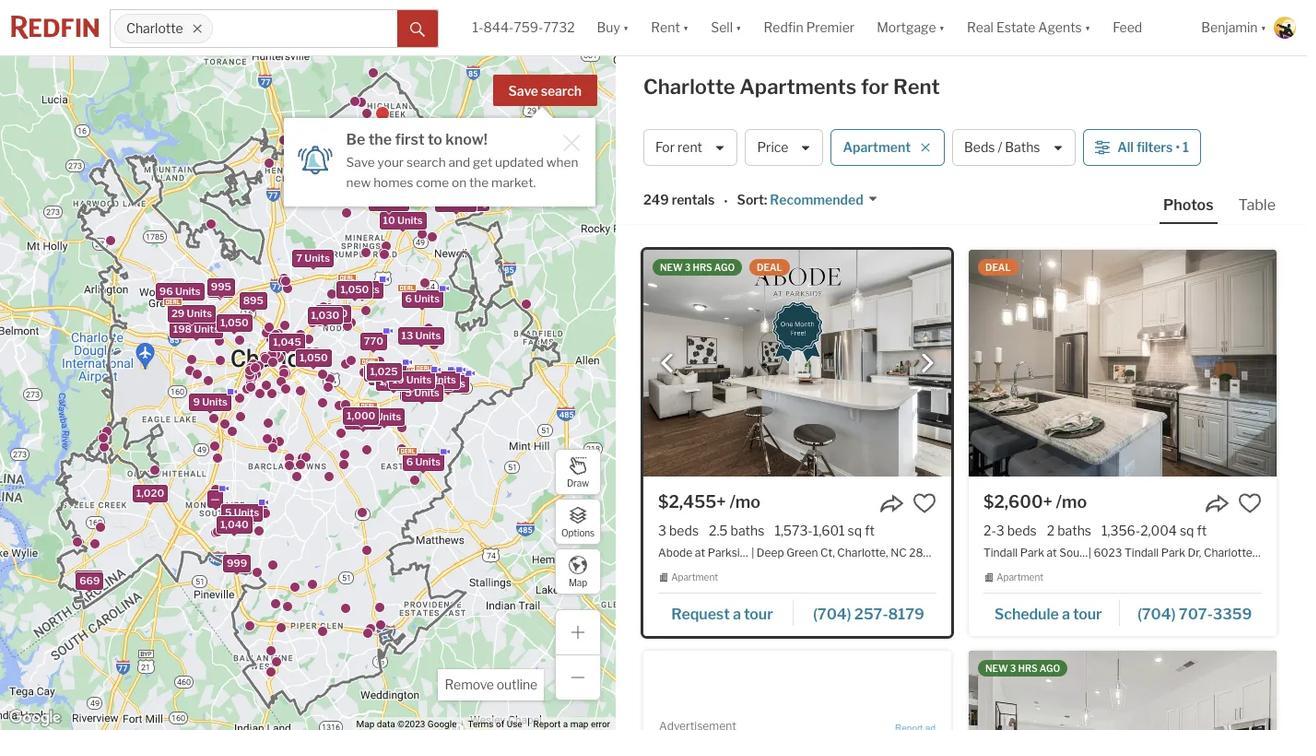 Task type: describe. For each thing, give the bounding box(es) containing it.
google image
[[5, 706, 65, 730]]

29 units
[[171, 307, 212, 319]]

real estate agents ▾ button
[[956, 0, 1102, 55]]

249
[[644, 192, 669, 208]]

5 left 15
[[439, 196, 446, 209]]

market.
[[492, 175, 536, 190]]

2-3 beds
[[984, 523, 1037, 539]]

8
[[368, 366, 375, 379]]

redfin premier
[[764, 20, 855, 35]]

photo of 6336 providence rd, charlotte, nc 28226 image
[[969, 651, 1277, 730]]

favorite button image
[[913, 492, 937, 515]]

(704) 707-3359 link
[[1121, 597, 1262, 629]]

benjamin
[[1202, 20, 1258, 35]]

0 vertical spatial 7 units
[[372, 195, 406, 208]]

photo of 6023 tindall park dr, charlotte, nc 28210 image
[[969, 250, 1277, 477]]

1 vertical spatial 6
[[367, 410, 374, 423]]

1,573-1,601 sq ft
[[775, 523, 875, 539]]

895
[[243, 294, 264, 306]]

buy ▾ button
[[597, 0, 629, 55]]

terms of use
[[468, 719, 522, 729]]

1 vertical spatial 6 units
[[367, 410, 401, 423]]

mortgage
[[877, 20, 936, 35]]

redfin
[[764, 20, 804, 35]]

get
[[473, 155, 493, 170]]

6023
[[1094, 546, 1123, 560]]

1 vertical spatial 1,050
[[220, 315, 249, 328]]

options
[[562, 527, 595, 538]]

5 left 11 at left
[[414, 373, 421, 386]]

beds
[[965, 140, 995, 155]]

0 vertical spatial 9 units
[[468, 188, 502, 201]]

be the first to know! dialog
[[284, 107, 595, 206]]

sq for $2,600+ /mo
[[1180, 523, 1195, 539]]

sell ▾ button
[[700, 0, 753, 55]]

1 at from the left
[[695, 546, 706, 560]]

1,045
[[273, 335, 301, 348]]

all filters • 1
[[1118, 140, 1189, 155]]

for rent button
[[644, 129, 738, 166]]

• for 249 rentals •
[[724, 193, 728, 209]]

remove apartment image
[[920, 142, 931, 153]]

your
[[378, 155, 404, 170]]

$2,455+
[[658, 492, 726, 512]]

user photo image
[[1274, 17, 1297, 39]]

0 horizontal spatial 4
[[404, 385, 411, 398]]

sell ▾ button
[[711, 0, 742, 55]]

remove
[[445, 677, 494, 693]]

map for map
[[569, 577, 588, 588]]

use
[[507, 719, 522, 729]]

▾ inside real estate agents ▾ link
[[1085, 20, 1091, 35]]

5 up "999" at the bottom
[[225, 506, 232, 519]]

(704) for $2,600+ /mo
[[1138, 606, 1176, 623]]

buy
[[597, 20, 620, 35]]

10
[[383, 213, 395, 226]]

search inside save your search and get updated when new homes come on the market.
[[407, 155, 446, 170]]

1 horizontal spatial 7
[[372, 195, 379, 208]]

$2,600+
[[984, 492, 1053, 512]]

2 beds from the left
[[1008, 523, 1037, 539]]

baths for $2,600+ /mo
[[1058, 523, 1092, 539]]

28269
[[910, 546, 945, 560]]

0 horizontal spatial 9 units
[[193, 395, 228, 408]]

0 vertical spatial 9
[[468, 188, 475, 201]]

1 925 from the top
[[211, 281, 231, 294]]

2-
[[984, 523, 997, 539]]

price button
[[745, 129, 824, 166]]

schedule
[[995, 606, 1059, 623]]

search inside button
[[541, 83, 582, 99]]

1,573-
[[775, 523, 813, 539]]

photo of deep green ct, charlotte, nc 28269 image
[[644, 250, 952, 477]]

save for save search
[[509, 83, 538, 99]]

2 | from the left
[[1089, 546, 1092, 560]]

198
[[173, 323, 192, 335]]

buy ▾ button
[[586, 0, 640, 55]]

homes
[[374, 175, 414, 190]]

map for map data ©2023 google
[[356, 719, 375, 729]]

2 nc from the left
[[1258, 546, 1274, 560]]

table
[[1239, 196, 1276, 214]]

apartment for $2,600+ /mo
[[997, 572, 1044, 583]]

1 nc from the left
[[891, 546, 907, 560]]

photos button
[[1160, 195, 1235, 224]]

apartments
[[740, 75, 857, 99]]

dr,
[[1188, 546, 1202, 560]]

(704) 257-8179
[[813, 606, 925, 623]]

1 vertical spatial rent
[[894, 75, 940, 99]]

feed
[[1113, 20, 1143, 35]]

request a tour button
[[658, 599, 794, 627]]

1 vertical spatial new
[[986, 663, 1009, 674]]

15 units
[[447, 195, 486, 207]]

map region
[[0, 0, 730, 730]]

0 vertical spatial 1,050
[[341, 282, 369, 295]]

1,040
[[220, 518, 249, 531]]

▾ for sell ▾
[[736, 20, 742, 35]]

benjamin ▾
[[1202, 20, 1267, 35]]

data
[[377, 719, 395, 729]]

1-
[[473, 20, 484, 35]]

2 925 from the top
[[211, 282, 231, 294]]

1 deal from the left
[[757, 262, 783, 273]]

707-
[[1179, 606, 1213, 623]]

1 beds from the left
[[669, 523, 699, 539]]

1 horizontal spatial hrs
[[1018, 663, 1038, 674]]

2 1,025 from the top
[[370, 365, 398, 378]]

filters
[[1137, 140, 1173, 155]]

all filters • 1 button
[[1084, 129, 1201, 166]]

apartment button
[[831, 129, 945, 166]]

rent ▾
[[651, 20, 689, 35]]

baths for $2,455+ /mo
[[731, 523, 765, 539]]

1 park from the left
[[1021, 546, 1045, 560]]

96 units
[[159, 285, 201, 298]]

of
[[496, 719, 505, 729]]

favorite button image
[[1238, 492, 1262, 515]]

5 down the 19 units at the bottom
[[405, 386, 412, 399]]

0 vertical spatial the
[[369, 131, 392, 148]]

:
[[764, 192, 767, 208]]

table button
[[1235, 195, 1280, 222]]

map
[[570, 719, 589, 729]]

updated
[[495, 155, 544, 170]]

sort :
[[737, 192, 767, 208]]

257-
[[855, 606, 888, 623]]

2 horizontal spatial 7 units
[[416, 375, 450, 388]]

1 | from the left
[[752, 546, 755, 560]]

save your search and get updated when new homes come on the market.
[[346, 155, 579, 190]]

7732
[[544, 20, 575, 35]]

249 rentals •
[[644, 192, 728, 209]]

error
[[591, 719, 610, 729]]

1-844-759-7732
[[473, 20, 575, 35]]

844-
[[484, 20, 514, 35]]

2 at from the left
[[1047, 546, 1057, 560]]

1 1,025 from the top
[[370, 364, 398, 377]]

96
[[159, 285, 173, 298]]

on
[[452, 175, 467, 190]]

2,004
[[1141, 523, 1177, 539]]

for
[[656, 140, 675, 155]]

2 baths
[[1047, 523, 1092, 539]]

rentals
[[672, 192, 715, 208]]

970
[[326, 169, 347, 182]]

1 horizontal spatial 4
[[431, 377, 438, 390]]

0 vertical spatial ago
[[715, 262, 735, 273]]



Task type: locate. For each thing, give the bounding box(es) containing it.
favorite button checkbox up 28269
[[913, 492, 937, 515]]

1 horizontal spatial nc
[[1258, 546, 1274, 560]]

baths up "parkside"
[[731, 523, 765, 539]]

4
[[431, 377, 438, 390], [404, 385, 411, 398]]

2 favorite button checkbox from the left
[[1238, 492, 1262, 515]]

1 horizontal spatial /mo
[[1056, 492, 1087, 512]]

2 /mo from the left
[[1056, 492, 1087, 512]]

ft
[[865, 523, 875, 539], [1197, 523, 1207, 539]]

770
[[364, 334, 384, 347]]

rent inside dropdown button
[[651, 20, 680, 35]]

rent right for
[[894, 75, 940, 99]]

a left map
[[563, 719, 568, 729]]

0 vertical spatial rent
[[651, 20, 680, 35]]

first
[[395, 131, 425, 148]]

7 units up 10
[[372, 195, 406, 208]]

1 vertical spatial ago
[[1040, 663, 1061, 674]]

▾ right sell
[[736, 20, 742, 35]]

estate
[[997, 20, 1036, 35]]

0 horizontal spatial 7 units
[[296, 251, 330, 264]]

1 tindall from the left
[[984, 546, 1018, 560]]

real
[[967, 20, 994, 35]]

charlotte, right "ct,"
[[838, 546, 889, 560]]

charlotte for charlotte apartments for rent
[[644, 75, 736, 99]]

(704) left 707-
[[1138, 606, 1176, 623]]

search down 7732
[[541, 83, 582, 99]]

favorite button checkbox for $2,455+ /mo
[[913, 492, 937, 515]]

1 horizontal spatial search
[[541, 83, 582, 99]]

units
[[477, 188, 502, 201], [460, 195, 486, 207], [381, 195, 406, 208], [448, 196, 473, 209], [397, 213, 423, 226], [305, 251, 330, 264], [354, 283, 380, 296], [175, 285, 201, 298], [414, 292, 440, 305], [187, 307, 212, 319], [194, 323, 219, 335], [415, 329, 441, 342], [377, 366, 403, 379], [382, 369, 407, 382], [431, 373, 456, 386], [406, 373, 432, 386], [423, 373, 449, 386], [436, 375, 462, 388], [425, 375, 450, 388], [440, 377, 466, 390], [413, 385, 439, 398], [414, 386, 440, 399], [202, 395, 228, 408], [376, 410, 401, 423], [415, 455, 441, 468], [234, 506, 259, 519]]

9 units
[[468, 188, 502, 201], [193, 395, 228, 408]]

▾ left sell
[[683, 20, 689, 35]]

7 units right 19
[[416, 375, 450, 388]]

• left 1
[[1176, 140, 1180, 155]]

1 vertical spatial 9 units
[[193, 395, 228, 408]]

0 vertical spatial new
[[660, 262, 683, 273]]

tour right 'schedule'
[[1073, 606, 1103, 623]]

save inside save your search and get updated when new homes come on the market.
[[346, 155, 375, 170]]

new
[[346, 175, 371, 190]]

beds left 2
[[1008, 523, 1037, 539]]

• for all filters • 1
[[1176, 140, 1180, 155]]

1 vertical spatial 7
[[296, 251, 303, 264]]

1,050 down 895
[[220, 315, 249, 328]]

map left data
[[356, 719, 375, 729]]

apartment inside button
[[843, 140, 911, 155]]

rent right the buy ▾
[[651, 20, 680, 35]]

apartment for $2,455+ /mo
[[671, 572, 718, 583]]

tour right request
[[744, 606, 773, 623]]

9 units down 198 units
[[193, 395, 228, 408]]

2 park from the left
[[1162, 546, 1186, 560]]

1 vertical spatial charlotte
[[644, 75, 736, 99]]

6 ▾ from the left
[[1261, 20, 1267, 35]]

1 /mo from the left
[[730, 492, 761, 512]]

1 horizontal spatial at
[[1047, 546, 1057, 560]]

0 vertical spatial hrs
[[693, 262, 713, 273]]

ft up | 6023 tindall park dr, charlotte, nc 28210
[[1197, 523, 1207, 539]]

▾ left user photo
[[1261, 20, 1267, 35]]

a right request
[[733, 606, 741, 623]]

1 horizontal spatial beds
[[1008, 523, 1037, 539]]

/mo for $2,600+ /mo
[[1056, 492, 1087, 512]]

| 6023 tindall park dr, charlotte, nc 28210
[[1089, 546, 1308, 560]]

parkside
[[708, 546, 753, 560]]

ft right 1,601 at the right bottom of page
[[865, 523, 875, 539]]

6 up 13
[[405, 292, 412, 305]]

new 3 hrs ago down 'schedule'
[[986, 663, 1061, 674]]

at right abode
[[695, 546, 706, 560]]

▾ inside mortgage ▾ dropdown button
[[939, 20, 945, 35]]

2 charlotte, from the left
[[1204, 546, 1255, 560]]

report a map error
[[534, 719, 610, 729]]

0 horizontal spatial ago
[[715, 262, 735, 273]]

0 horizontal spatial /mo
[[730, 492, 761, 512]]

rent
[[678, 140, 703, 155]]

ct,
[[821, 546, 835, 560]]

1 horizontal spatial the
[[469, 175, 489, 190]]

options button
[[555, 499, 601, 545]]

0 horizontal spatial favorite button checkbox
[[913, 492, 937, 515]]

the right on
[[469, 175, 489, 190]]

buy ▾
[[597, 20, 629, 35]]

0 horizontal spatial |
[[752, 546, 755, 560]]

park down 2-3 beds
[[1021, 546, 1045, 560]]

• inside button
[[1176, 140, 1180, 155]]

▾ right agents at the top right
[[1085, 20, 1091, 35]]

tour for $2,600+ /mo
[[1073, 606, 1103, 623]]

0 vertical spatial new 3 hrs ago
[[660, 262, 735, 273]]

draw button
[[555, 449, 601, 495]]

1,050 up 770 at the top left of the page
[[341, 282, 369, 295]]

rent ▾ button
[[640, 0, 700, 55]]

save up new
[[346, 155, 375, 170]]

real estate agents ▾ link
[[967, 0, 1091, 55]]

1 horizontal spatial sq
[[1180, 523, 1195, 539]]

1 horizontal spatial •
[[1176, 140, 1180, 155]]

©2023
[[398, 719, 425, 729]]

1 vertical spatial the
[[469, 175, 489, 190]]

1 ft from the left
[[865, 523, 875, 539]]

0 vertical spatial save
[[509, 83, 538, 99]]

remove charlotte image
[[192, 23, 203, 34]]

2 tour from the left
[[1073, 606, 1103, 623]]

0 horizontal spatial baths
[[731, 523, 765, 539]]

0 horizontal spatial charlotte,
[[838, 546, 889, 560]]

0 horizontal spatial map
[[356, 719, 375, 729]]

2 vertical spatial 6 units
[[406, 455, 441, 468]]

1 vertical spatial hrs
[[1018, 663, 1038, 674]]

/mo up 2.5 baths
[[730, 492, 761, 512]]

2 sq from the left
[[1180, 523, 1195, 539]]

9 down 198 units
[[193, 395, 200, 408]]

1 favorite button checkbox from the left
[[913, 492, 937, 515]]

remove outline button
[[438, 669, 544, 701]]

when
[[547, 155, 579, 170]]

be the first to know!
[[346, 131, 488, 148]]

5 ▾ from the left
[[1085, 20, 1091, 35]]

1 horizontal spatial favorite button checkbox
[[1238, 492, 1262, 515]]

hrs down rentals
[[693, 262, 713, 273]]

the right "be" on the top left
[[369, 131, 392, 148]]

abode
[[658, 546, 693, 560]]

1 horizontal spatial ft
[[1197, 523, 1207, 539]]

1 vertical spatial 9
[[193, 395, 200, 408]]

sq for $2,455+ /mo
[[848, 523, 862, 539]]

198 units
[[173, 323, 219, 335]]

▾ inside sell ▾ dropdown button
[[736, 20, 742, 35]]

for
[[861, 75, 889, 99]]

southpark
[[1060, 546, 1115, 560]]

▾ right mortgage
[[939, 20, 945, 35]]

next button image
[[918, 354, 937, 373]]

1 horizontal spatial new 3 hrs ago
[[986, 663, 1061, 674]]

3 inside map region
[[346, 283, 352, 296]]

6 down the 8
[[367, 410, 374, 423]]

4 right 19
[[431, 377, 438, 390]]

1 horizontal spatial apartment
[[843, 140, 911, 155]]

2 horizontal spatial 1,050
[[341, 282, 369, 295]]

(704) 257-8179 link
[[794, 597, 937, 629]]

save inside button
[[509, 83, 538, 99]]

2 baths from the left
[[1058, 523, 1092, 539]]

7 down homes
[[372, 195, 379, 208]]

a for $2,600+
[[1062, 606, 1070, 623]]

1
[[1183, 140, 1189, 155]]

1,050 down '1,045'
[[300, 351, 328, 364]]

2 ▾ from the left
[[683, 20, 689, 35]]

1 tour from the left
[[744, 606, 773, 623]]

| left 6023
[[1089, 546, 1092, 560]]

favorite button checkbox
[[913, 492, 937, 515], [1238, 492, 1262, 515]]

sq up the dr,
[[1180, 523, 1195, 539]]

$2,455+ /mo
[[658, 492, 761, 512]]

at down 2
[[1047, 546, 1057, 560]]

mortgage ▾
[[877, 20, 945, 35]]

▾ right buy
[[623, 20, 629, 35]]

2 tindall from the left
[[1125, 546, 1159, 560]]

beds up abode
[[669, 523, 699, 539]]

0 horizontal spatial the
[[369, 131, 392, 148]]

0 horizontal spatial new
[[660, 262, 683, 273]]

5 left 19
[[373, 369, 380, 382]]

favorite button checkbox up | 6023 tindall park dr, charlotte, nc 28210
[[1238, 492, 1262, 515]]

1,356-2,004 sq ft
[[1102, 523, 1207, 539]]

tindall down 1,356-2,004 sq ft at the bottom of page
[[1125, 546, 1159, 560]]

8 units
[[368, 366, 403, 379]]

1 horizontal spatial 9
[[468, 188, 475, 201]]

charlotte up rent
[[644, 75, 736, 99]]

6 units down 19
[[367, 410, 401, 423]]

29
[[171, 307, 185, 319]]

deal
[[757, 262, 783, 273], [986, 262, 1011, 273]]

for rent
[[656, 140, 703, 155]]

the inside save your search and get updated when new homes come on the market.
[[469, 175, 489, 190]]

1 horizontal spatial ago
[[1040, 663, 1061, 674]]

2 vertical spatial 7 units
[[416, 375, 450, 388]]

1 horizontal spatial |
[[1089, 546, 1092, 560]]

new down 'schedule'
[[986, 663, 1009, 674]]

7 left 11 at left
[[416, 375, 423, 388]]

1 horizontal spatial deal
[[986, 262, 1011, 273]]

1 vertical spatial search
[[407, 155, 446, 170]]

1,601
[[813, 523, 845, 539]]

1,030
[[311, 309, 340, 321]]

0 horizontal spatial a
[[563, 719, 568, 729]]

9 units right on
[[468, 188, 502, 201]]

0 vertical spatial search
[[541, 83, 582, 99]]

map
[[569, 577, 588, 588], [356, 719, 375, 729]]

2 horizontal spatial a
[[1062, 606, 1070, 623]]

tindall down 2-3 beds
[[984, 546, 1018, 560]]

650
[[79, 572, 99, 585]]

▾
[[623, 20, 629, 35], [683, 20, 689, 35], [736, 20, 742, 35], [939, 20, 945, 35], [1085, 20, 1091, 35], [1261, 20, 1267, 35]]

1 horizontal spatial 7 units
[[372, 195, 406, 208]]

ft for $2,455+ /mo
[[865, 523, 875, 539]]

a for $2,455+
[[733, 606, 741, 623]]

1 horizontal spatial 9 units
[[468, 188, 502, 201]]

1,025
[[370, 364, 398, 377], [370, 365, 398, 378]]

tour for $2,455+ /mo
[[744, 606, 773, 623]]

new
[[660, 262, 683, 273], [986, 663, 1009, 674]]

0 vertical spatial 6
[[405, 292, 412, 305]]

map down options
[[569, 577, 588, 588]]

charlotte left remove charlotte image
[[126, 21, 183, 36]]

0 vertical spatial 6 units
[[405, 292, 440, 305]]

4 ▾ from the left
[[939, 20, 945, 35]]

• inside 249 rentals •
[[724, 193, 728, 209]]

999
[[227, 556, 247, 569]]

0 vertical spatial charlotte
[[126, 21, 183, 36]]

sq right 1,601 at the right bottom of page
[[848, 523, 862, 539]]

park left the dr,
[[1162, 546, 1186, 560]]

(704) 707-3359
[[1138, 606, 1253, 623]]

0 horizontal spatial nc
[[891, 546, 907, 560]]

ft for $2,600+ /mo
[[1197, 523, 1207, 539]]

deep
[[757, 546, 784, 560]]

(704) for $2,455+ /mo
[[813, 606, 852, 623]]

6 down the 19 units at the bottom
[[406, 455, 413, 468]]

hrs down 'schedule'
[[1018, 663, 1038, 674]]

1 ▾ from the left
[[623, 20, 629, 35]]

0 horizontal spatial beds
[[669, 523, 699, 539]]

ago down schedule a tour
[[1040, 663, 1061, 674]]

sell ▾
[[711, 20, 742, 35]]

tindall
[[984, 546, 1018, 560], [1125, 546, 1159, 560]]

charlotte
[[126, 21, 183, 36], [644, 75, 736, 99]]

0 horizontal spatial ft
[[865, 523, 875, 539]]

1 horizontal spatial a
[[733, 606, 741, 623]]

charlotte,
[[838, 546, 889, 560], [1204, 546, 1255, 560]]

terms
[[468, 719, 494, 729]]

▾ inside rent ▾ dropdown button
[[683, 20, 689, 35]]

995
[[211, 280, 231, 293]]

▾ for mortgage ▾
[[939, 20, 945, 35]]

search up come on the left of the page
[[407, 155, 446, 170]]

2 deal from the left
[[986, 262, 1011, 273]]

1 charlotte, from the left
[[838, 546, 889, 560]]

baths right 2
[[1058, 523, 1092, 539]]

the
[[369, 131, 392, 148], [469, 175, 489, 190]]

0 horizontal spatial charlotte
[[126, 21, 183, 36]]

1 horizontal spatial save
[[509, 83, 538, 99]]

price
[[757, 140, 789, 155]]

favorite button checkbox for $2,600+ /mo
[[1238, 492, 1262, 515]]

| left deep
[[752, 546, 755, 560]]

charlotte for charlotte
[[126, 21, 183, 36]]

1 vertical spatial new 3 hrs ago
[[986, 663, 1061, 674]]

0 horizontal spatial 9
[[193, 395, 200, 408]]

2 vertical spatial 6
[[406, 455, 413, 468]]

and
[[449, 155, 470, 170]]

1 horizontal spatial 1,050
[[300, 351, 328, 364]]

recommended button
[[767, 191, 878, 209]]

1 vertical spatial 7 units
[[296, 251, 330, 264]]

0 horizontal spatial search
[[407, 155, 446, 170]]

None search field
[[213, 10, 397, 47]]

2 horizontal spatial apartment
[[997, 572, 1044, 583]]

2 vertical spatial 7
[[416, 375, 423, 388]]

• left sort
[[724, 193, 728, 209]]

apartment down abode
[[671, 572, 718, 583]]

previous button image
[[658, 354, 677, 373]]

2 horizontal spatial 7
[[416, 375, 423, 388]]

apartment left remove apartment image
[[843, 140, 911, 155]]

new 3 hrs ago
[[660, 262, 735, 273], [986, 663, 1061, 674]]

1 horizontal spatial (704)
[[1138, 606, 1176, 623]]

0 horizontal spatial park
[[1021, 546, 1045, 560]]

1 (704) from the left
[[813, 606, 852, 623]]

map inside button
[[569, 577, 588, 588]]

rent ▾ button
[[651, 0, 689, 55]]

▾ for rent ▾
[[683, 20, 689, 35]]

1 vertical spatial map
[[356, 719, 375, 729]]

2 ft from the left
[[1197, 523, 1207, 539]]

1 horizontal spatial charlotte
[[644, 75, 736, 99]]

1,356-
[[1102, 523, 1141, 539]]

0 horizontal spatial tindall
[[984, 546, 1018, 560]]

0 horizontal spatial apartment
[[671, 572, 718, 583]]

0 horizontal spatial at
[[695, 546, 706, 560]]

1 sq from the left
[[848, 523, 862, 539]]

1 horizontal spatial new
[[986, 663, 1009, 674]]

1 baths from the left
[[731, 523, 765, 539]]

charlotte, right the dr,
[[1204, 546, 1255, 560]]

abode at parkside | deep green ct, charlotte, nc 28269
[[658, 546, 945, 560]]

terms of use link
[[468, 719, 522, 729]]

1 horizontal spatial tour
[[1073, 606, 1103, 623]]

0 horizontal spatial (704)
[[813, 606, 852, 623]]

all
[[1118, 140, 1134, 155]]

green
[[787, 546, 818, 560]]

new 3 hrs ago down rentals
[[660, 262, 735, 273]]

3359
[[1213, 606, 1253, 623]]

3 units
[[346, 283, 380, 296]]

ago down rentals
[[715, 262, 735, 273]]

2 (704) from the left
[[1138, 606, 1176, 623]]

nc left 28210
[[1258, 546, 1274, 560]]

agents
[[1039, 20, 1082, 35]]

tindall park at southpark
[[984, 546, 1115, 560]]

nc left 28269
[[891, 546, 907, 560]]

new down 249 rentals •
[[660, 262, 683, 273]]

apartment up 'schedule'
[[997, 572, 1044, 583]]

a right 'schedule'
[[1062, 606, 1070, 623]]

•
[[1176, 140, 1180, 155], [724, 193, 728, 209]]

0 horizontal spatial new 3 hrs ago
[[660, 262, 735, 273]]

/mo
[[730, 492, 761, 512], [1056, 492, 1087, 512]]

save for save your search and get updated when new homes come on the market.
[[346, 155, 375, 170]]

7
[[372, 195, 379, 208], [296, 251, 303, 264], [416, 375, 423, 388]]

1 vertical spatial save
[[346, 155, 375, 170]]

9 right on
[[468, 188, 475, 201]]

/mo for $2,455+ /mo
[[730, 492, 761, 512]]

0 horizontal spatial tour
[[744, 606, 773, 623]]

7 units up 1,030
[[296, 251, 330, 264]]

(704) left 257-
[[813, 606, 852, 623]]

3 ▾ from the left
[[736, 20, 742, 35]]

1 vertical spatial •
[[724, 193, 728, 209]]

submit search image
[[410, 22, 425, 37]]

$2,600+ /mo
[[984, 492, 1087, 512]]

map data ©2023 google
[[356, 719, 457, 729]]

save down "1-844-759-7732" link
[[509, 83, 538, 99]]

▾ for benjamin ▾
[[1261, 20, 1267, 35]]

beds / baths
[[965, 140, 1041, 155]]

0 vertical spatial map
[[569, 577, 588, 588]]

1 horizontal spatial rent
[[894, 75, 940, 99]]

▾ inside buy ▾ dropdown button
[[623, 20, 629, 35]]

4 left 11 at left
[[404, 385, 411, 398]]

0 horizontal spatial •
[[724, 193, 728, 209]]

6 units down 11 at left
[[406, 455, 441, 468]]

/mo up 2 baths
[[1056, 492, 1087, 512]]

▾ for buy ▾
[[623, 20, 629, 35]]

0 horizontal spatial rent
[[651, 20, 680, 35]]

5 right 19
[[422, 373, 429, 386]]

1 horizontal spatial charlotte,
[[1204, 546, 1255, 560]]

1 horizontal spatial baths
[[1058, 523, 1092, 539]]

7 up '1,045'
[[296, 251, 303, 264]]

request
[[671, 606, 730, 623]]

0 horizontal spatial deal
[[757, 262, 783, 273]]

6 units up 13 units
[[405, 292, 440, 305]]



Task type: vqa. For each thing, say whether or not it's contained in the screenshot.
ft
yes



